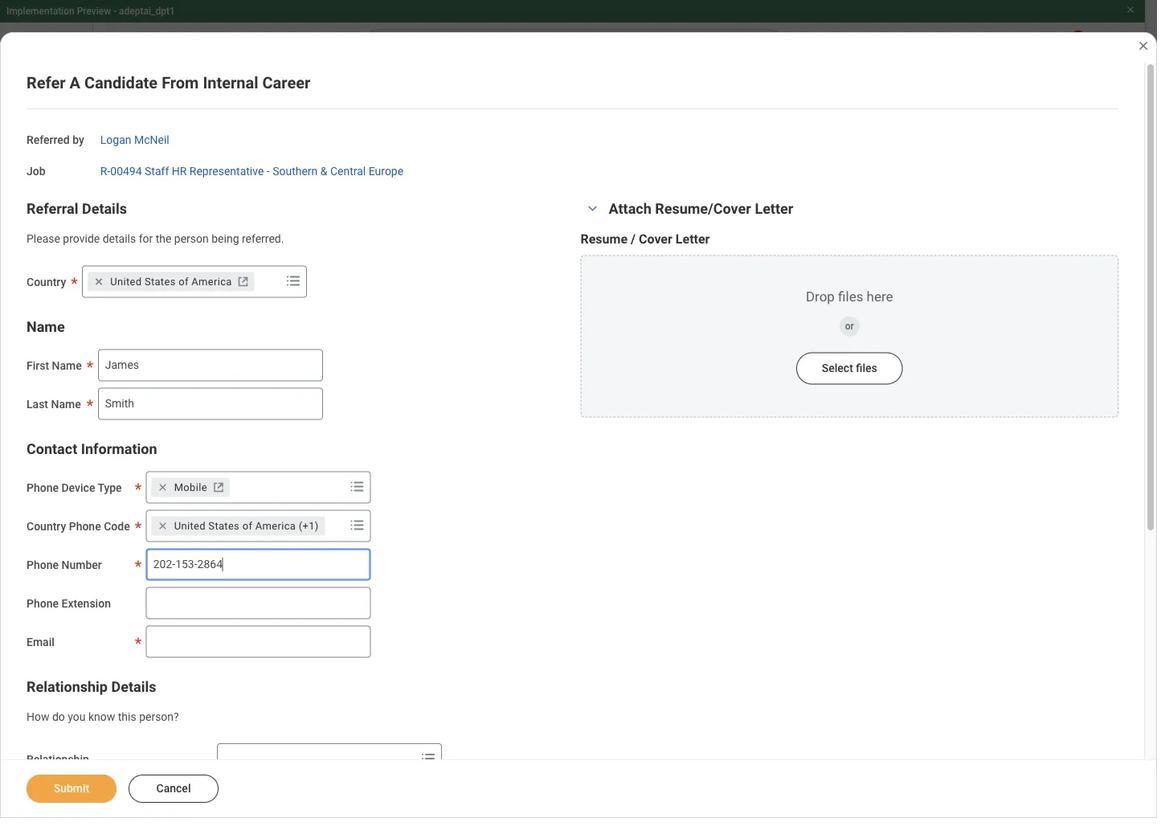 Task type: vqa. For each thing, say whether or not it's contained in the screenshot.
Worker element
no



Task type: describe. For each thing, give the bounding box(es) containing it.
the inside referral details group
[[156, 232, 172, 245]]

is
[[413, 433, 422, 447]]

cover
[[639, 232, 673, 247]]

phone number
[[27, 558, 102, 571]]

job right view on the top left of the page
[[79, 88, 112, 111]]

the right all
[[160, 461, 176, 475]]

being
[[212, 232, 239, 245]]

reports.
[[533, 517, 572, 531]]

& inside r-00494 staff hr representative - southern & central europe link
[[321, 165, 328, 178]]

relationship for relationship details
[[27, 678, 108, 695]]

success
[[263, 461, 305, 475]]

this
[[118, 710, 136, 723]]

00494 for r-00494 staff hr representative - southern & central europe
[[110, 165, 142, 178]]

prompts image for code
[[348, 515, 367, 535]]

an
[[161, 532, 173, 546]]

referred.
[[242, 232, 284, 245]]

mobile, press delete to clear value, ctrl + enter opens in new window. option
[[152, 478, 230, 497]]

0 vertical spatial have
[[327, 532, 351, 546]]

1 open from the left
[[145, 433, 170, 447]]

and left verbal
[[268, 547, 286, 561]]

& inside staff hr representative - southern & central europe group
[[317, 286, 327, 305]]

1 vertical spatial have
[[169, 547, 193, 561]]

people
[[79, 461, 113, 475]]

for inside referral details group
[[139, 232, 153, 245]]

solving
[[558, 547, 594, 561]]

x small image for phone device type
[[155, 479, 171, 495]]

notch
[[658, 532, 686, 546]]

0 vertical spatial southern
[[413, 93, 465, 108]]

resume / cover letter region
[[581, 231, 1119, 418]]

our up the right
[[447, 418, 463, 432]]

1 horizontal spatial should
[[290, 532, 324, 546]]

professionally
[[551, 418, 621, 432]]

help
[[388, 418, 409, 432]]

first
[[27, 359, 49, 372]]

you left see
[[372, 433, 390, 447]]

excited to grow your career?
[[59, 390, 202, 404]]

and up making,
[[469, 532, 488, 546]]

hr right an
[[176, 532, 191, 546]]

1 with from the left
[[92, 517, 113, 531]]

device
[[61, 481, 95, 494]]

0 vertical spatial staff
[[267, 93, 295, 108]]

view printable version (pdf) image
[[1107, 90, 1126, 109]]

united states of america
[[110, 276, 232, 288]]

a
[[629, 532, 635, 546]]

the inside the we value our talented employees, and whenever possible strive to help one of our associates grow professionally before recruiting new talent to our open positions. if you think the open position you see is right for you, we encourage you to apply!
[[282, 433, 298, 447]]

country phone code
[[27, 519, 130, 533]]

as
[[146, 532, 158, 546]]

southern inside staff hr representative - southern & central europe group
[[247, 286, 313, 305]]

decision-
[[405, 547, 451, 561]]

current
[[116, 517, 151, 531]]

the right assisting
[[261, 517, 277, 531]]

job for job
[[27, 165, 46, 178]]

interpersonal
[[401, 532, 466, 546]]

name group
[[27, 317, 565, 420]]

one
[[412, 418, 431, 432]]

first name
[[27, 359, 82, 372]]

of for united states of america
[[179, 276, 189, 288]]

united states of america, press delete to clear value, ctrl + enter opens in new window. option
[[88, 272, 255, 291]]

know
[[88, 710, 115, 723]]

logan mcneil
[[100, 133, 169, 147]]

details for referral details
[[82, 200, 127, 217]]

First Name text field
[[98, 349, 323, 381]]

id
[[878, 350, 888, 363]]

do
[[52, 710, 65, 723]]

and right tasks,
[[474, 517, 493, 531]]

united states of america (+1), press delete to clear value. option
[[152, 516, 325, 536]]

0 horizontal spatial skills.
[[543, 532, 572, 546]]

grow inside the we value our talented employees, and whenever possible strive to help one of our associates grow professionally before recruiting new talent to our open positions. if you think the open position you see is right for you, we encourage you to apply!
[[523, 418, 548, 432]]

0 vertical spatial &
[[468, 93, 476, 108]]

select
[[822, 362, 853, 375]]

chevron down image
[[583, 203, 602, 214]]

position
[[329, 433, 369, 447]]

whenever
[[250, 418, 298, 432]]

we
[[59, 418, 74, 432]]

name button
[[27, 318, 65, 335]]

to right the excited
[[99, 390, 109, 404]]

refer
[[27, 73, 66, 92]]

implementation preview -   adeptai_dpt1 banner
[[0, 0, 1145, 74]]

referral
[[27, 200, 78, 217]]

requisition
[[818, 350, 875, 363]]

profile logan mcneil element
[[1091, 31, 1136, 66]]

contact information
[[27, 440, 157, 457]]

view
[[32, 88, 74, 111]]

by
[[72, 133, 84, 147]]

contact information group
[[27, 439, 565, 658]]

view job posting details main content
[[0, 74, 1145, 818]]

cancel button
[[129, 775, 219, 803]]

see
[[393, 433, 410, 447]]

referred
[[27, 133, 70, 147]]

code
[[104, 519, 130, 533]]

employees, inside the we value our talented employees, and whenever possible strive to help one of our associates grow professionally before recruiting new talent to our open positions. if you think the open position you see is right for you, we encourage you to apply!
[[169, 418, 225, 432]]

0 vertical spatial name
[[27, 318, 65, 335]]

excited
[[59, 390, 96, 404]]

job details button
[[797, 305, 878, 324]]

possible
[[300, 418, 342, 432]]

to down professionally
[[583, 433, 593, 447]]

submit
[[54, 782, 89, 795]]

our down the talented
[[126, 433, 142, 447]]

your
[[139, 390, 161, 404]]

administrative
[[369, 517, 440, 531]]

country for country
[[27, 275, 66, 288]]

phone for phone extension
[[27, 597, 59, 610]]

our right in
[[244, 461, 260, 475]]

manager
[[298, 517, 342, 531]]

united for country phone code
[[174, 520, 206, 532]]

- inside group
[[237, 286, 243, 305]]

view job posting details
[[32, 88, 248, 111]]

number
[[61, 558, 102, 571]]

resume / cover letter
[[581, 232, 710, 247]]

central inside group
[[331, 286, 383, 305]]

our up talent
[[106, 418, 123, 432]]

guiding
[[321, 502, 358, 516]]

to
[[59, 532, 71, 546]]

1 vertical spatial should
[[133, 547, 166, 561]]

ing
[[59, 502, 713, 531]]

the down mobile 'element'
[[172, 502, 188, 516]]

x small image
[[155, 518, 171, 534]]

for inside the we value our talented employees, and whenever possible strive to help one of our associates grow professionally before recruiting new talent to our open positions. if you think the open position you see is right for you, we encourage you to apply!
[[450, 433, 464, 447]]

1 vertical spatial skills.
[[597, 547, 625, 561]]

talented
[[126, 418, 166, 432]]

Last Name text field
[[98, 388, 323, 420]]

job details group
[[797, 302, 1087, 818]]

email
[[27, 635, 55, 648]]

Email text field
[[146, 626, 371, 658]]

cancel
[[156, 782, 191, 795]]

job requisition id
[[797, 350, 888, 363]]

make
[[116, 461, 143, 475]]

hr inside refer a candidate from internal career dialog
[[172, 165, 187, 178]]

type
[[98, 481, 122, 494]]

europe inside group
[[387, 286, 438, 305]]

mcneil
[[134, 133, 169, 147]]

we value our talented employees, and whenever possible strive to help one of our associates grow professionally before recruiting new talent to our open positions. if you think the open position you see is right for you, we encourage you to apply!
[[59, 418, 709, 447]]

implementation
[[6, 6, 75, 17]]

southern inside r-00494 staff hr representative - southern & central europe link
[[273, 165, 318, 178]]

preview
[[77, 6, 111, 17]]

united states of america (+1) element
[[174, 519, 319, 533]]

phone for phone device type
[[27, 481, 59, 494]]

ext link image for phone device type
[[210, 479, 227, 495]]

you inside relationship details group
[[68, 710, 86, 723]]

country for country phone code
[[27, 519, 66, 533]]

think
[[255, 433, 280, 447]]

of for united states of america (+1)
[[242, 520, 253, 532]]

phone extension
[[27, 597, 111, 610]]

relationship details group
[[27, 677, 565, 724]]

0 vertical spatial prompts image
[[284, 271, 303, 290]]

0 vertical spatial central
[[479, 93, 520, 108]]

or
[[845, 321, 854, 332]]

to right talent
[[113, 433, 123, 447]]

representative,
[[194, 532, 267, 546]]

include
[[282, 502, 318, 516]]



Task type: locate. For each thing, give the bounding box(es) containing it.
details for job details
[[828, 305, 878, 324]]

1 horizontal spatial letter
[[755, 200, 794, 217]]

person
[[174, 232, 209, 245]]

how do you know this person?
[[27, 710, 179, 723]]

our
[[106, 418, 123, 432], [447, 418, 463, 432], [126, 433, 142, 447], [244, 461, 260, 475]]

r- inside refer a candidate from internal career dialog
[[100, 165, 110, 178]]

united down details
[[110, 276, 142, 288]]

recruiting
[[659, 418, 706, 432]]

r- for r-00494 staff hr representative - southern & central europe
[[100, 165, 110, 178]]

0 vertical spatial europe
[[523, 93, 563, 108]]

ext link image down being
[[235, 274, 251, 290]]

for left you,
[[450, 433, 464, 447]]

-
[[113, 6, 117, 17], [407, 93, 410, 108], [267, 165, 270, 178], [237, 286, 243, 305]]

r-00494 staff hr representative - southern & central europe
[[100, 165, 404, 178]]

grow up the "encourage"
[[523, 418, 548, 432]]

Phone Extension text field
[[146, 587, 371, 619]]

phone up email
[[27, 597, 59, 610]]

extension
[[61, 597, 111, 610]]

0 vertical spatial representative
[[319, 93, 404, 108]]

0 vertical spatial america
[[192, 276, 232, 288]]

verbal
[[289, 547, 319, 561]]

1 horizontal spatial 00494
[[807, 377, 838, 390]]

of for the responsibilities of the hr representative include guiding employees through the appropriate on and offboarding policies, follow ing up with current employees, assisting the hr manager with administrative tasks, and writing reports. to be successful as an hr representative, you should have excellent interpersonal and teamwork skills. ultimately, a top-notch hr representative should have strong written and verbal communication, decision-making, and problem-solving skills.
[[159, 502, 169, 516]]

encourage
[[507, 433, 560, 447]]

1 vertical spatial staff
[[145, 165, 169, 178]]

r-00494 staff hr representative - southern & central europe link
[[100, 161, 404, 178]]

details inside relationship details group
[[111, 678, 156, 695]]

you up phone number text box
[[270, 532, 288, 546]]

refer a candidate from internal career dialog
[[0, 32, 1157, 818]]

- inside banner
[[113, 6, 117, 17]]

have down manager
[[327, 532, 351, 546]]

we
[[490, 433, 504, 447]]

1 vertical spatial southern
[[273, 165, 318, 178]]

1 horizontal spatial with
[[345, 517, 366, 531]]

job details
[[797, 305, 878, 324]]

00494 down "select" on the top of page
[[807, 377, 838, 390]]

1 horizontal spatial united
[[174, 520, 206, 532]]

all
[[146, 461, 158, 475]]

prompts image down referred.
[[284, 271, 303, 290]]

open
[[145, 433, 170, 447], [301, 433, 326, 447]]

2 vertical spatial prompts image
[[348, 515, 367, 535]]

new
[[59, 433, 79, 447]]

name up first
[[27, 318, 65, 335]]

x small image for country
[[91, 274, 107, 290]]

representative down be
[[59, 547, 130, 561]]

1 vertical spatial country
[[27, 519, 66, 533]]

0 vertical spatial grow
[[111, 390, 136, 404]]

united right x small icon
[[174, 520, 206, 532]]

close environment banner image
[[1126, 5, 1136, 14]]

1 horizontal spatial have
[[327, 532, 351, 546]]

1 horizontal spatial america
[[255, 520, 296, 532]]

0 horizontal spatial with
[[92, 517, 113, 531]]

0 horizontal spatial united
[[110, 276, 142, 288]]

of down person
[[179, 276, 189, 288]]

of inside "united states of america (+1)" element
[[242, 520, 253, 532]]

0 vertical spatial r-
[[100, 165, 110, 178]]

through
[[418, 502, 456, 516]]

staff hr representative - southern & central europe down referred.
[[59, 286, 438, 305]]

name
[[27, 318, 65, 335], [52, 359, 82, 372], [51, 397, 81, 411]]

should down (+1)
[[290, 532, 324, 546]]

apply!
[[596, 433, 625, 447]]

details inside job details group
[[828, 305, 878, 324]]

1 horizontal spatial skills.
[[597, 547, 625, 561]]

our
[[59, 461, 76, 475]]

america for country
[[192, 276, 232, 288]]

00494 inside job requisition id element
[[807, 377, 838, 390]]

candidate
[[84, 73, 158, 92]]

please provide details for the person being referred.
[[27, 232, 284, 245]]

mobile
[[174, 481, 207, 493]]

1 horizontal spatial grow
[[523, 418, 548, 432]]

states up representative,
[[208, 520, 240, 532]]

job left 'or'
[[797, 305, 824, 324]]

strive
[[345, 418, 373, 432]]

job inside refer a candidate from internal career dialog
[[27, 165, 46, 178]]

for right details
[[139, 232, 153, 245]]

employees, inside the responsibilities of the hr representative include guiding employees through the appropriate on and offboarding policies, follow ing up with current employees, assisting the hr manager with administrative tasks, and writing reports. to be successful as an hr representative, you should have excellent interpersonal and teamwork skills. ultimately, a top-notch hr representative should have strong written and verbal communication, decision-making, and problem-solving skills.
[[154, 517, 211, 531]]

of up representative,
[[242, 520, 253, 532]]

0 vertical spatial united
[[110, 276, 142, 288]]

relationship details
[[27, 678, 156, 695]]

united
[[110, 276, 142, 288], [174, 520, 206, 532]]

states inside option
[[208, 520, 240, 532]]

1 vertical spatial prompts image
[[348, 477, 367, 496]]

r- up "location"
[[797, 377, 807, 390]]

0 horizontal spatial ext link image
[[210, 479, 227, 495]]

phone left number
[[27, 558, 59, 571]]

open down the talented
[[145, 433, 170, 447]]

employees
[[361, 502, 415, 516]]

and up if
[[228, 418, 247, 432]]

skills. down ultimately,
[[597, 547, 625, 561]]

details inside referral details group
[[82, 200, 127, 217]]

r-00494
[[797, 377, 838, 390]]

europe inside refer a candidate from internal career dialog
[[369, 165, 404, 178]]

0 vertical spatial for
[[139, 232, 153, 245]]

tasks,
[[442, 517, 472, 531]]

excellent
[[353, 532, 398, 546]]

0 vertical spatial should
[[290, 532, 324, 546]]

implementation preview -   adeptai_dpt1
[[6, 6, 175, 17]]

r- for r-00494
[[797, 377, 807, 390]]

0 vertical spatial employees,
[[169, 418, 225, 432]]

prompts image
[[419, 749, 438, 768]]

of inside the responsibilities of the hr representative include guiding employees through the appropriate on and offboarding policies, follow ing up with current employees, assisting the hr manager with administrative tasks, and writing reports. to be successful as an hr representative, you should have excellent interpersonal and teamwork skills. ultimately, a top-notch hr representative should have strong written and verbal communication, decision-making, and problem-solving skills.
[[159, 502, 169, 516]]

name right first
[[52, 359, 82, 372]]

central inside refer a candidate from internal career dialog
[[330, 165, 366, 178]]

0 vertical spatial relationship
[[27, 678, 108, 695]]

1 vertical spatial europe
[[369, 165, 404, 178]]

posting
[[117, 88, 183, 111]]

0 vertical spatial representative
[[208, 502, 279, 516]]

hr
[[298, 93, 315, 108], [172, 165, 187, 178], [98, 286, 120, 305], [190, 502, 205, 516], [280, 517, 295, 531], [176, 532, 191, 546], [689, 532, 704, 546]]

1 horizontal spatial x small image
[[155, 479, 171, 495]]

2 vertical spatial name
[[51, 397, 81, 411]]

you right do
[[68, 710, 86, 723]]

teamwork
[[491, 532, 541, 546]]

0 horizontal spatial representative
[[59, 547, 130, 561]]

united inside option
[[174, 520, 206, 532]]

1 relationship from the top
[[27, 678, 108, 695]]

letter right 'resume/cover'
[[755, 200, 794, 217]]

1 horizontal spatial staff
[[145, 165, 169, 178]]

2 vertical spatial central
[[331, 286, 383, 305]]

with right up
[[92, 517, 113, 531]]

hr up person
[[172, 165, 187, 178]]

0 horizontal spatial staff
[[59, 286, 94, 305]]

/
[[631, 232, 636, 247]]

the down whenever
[[282, 433, 298, 447]]

export to excel image
[[1068, 90, 1088, 109]]

america down being
[[192, 276, 232, 288]]

relationship up submit
[[27, 753, 89, 766]]

1 country from the top
[[27, 275, 66, 288]]

of up the right
[[434, 418, 444, 432]]

2 with from the left
[[345, 517, 366, 531]]

1 vertical spatial for
[[450, 433, 464, 447]]

relationship for relationship
[[27, 753, 89, 766]]

states for country
[[145, 276, 176, 288]]

hr right notch
[[689, 532, 704, 546]]

staff down the mcneil
[[145, 165, 169, 178]]

america inside option
[[192, 276, 232, 288]]

representative inside refer a candidate from internal career dialog
[[190, 165, 264, 178]]

- inside refer a candidate from internal career dialog
[[267, 165, 270, 178]]

1 vertical spatial states
[[208, 520, 240, 532]]

1 vertical spatial ext link image
[[210, 479, 227, 495]]

should down as
[[133, 547, 166, 561]]

country inside contact information group
[[27, 519, 66, 533]]

open down possible
[[301, 433, 326, 447]]

phone left device
[[27, 481, 59, 494]]

0 horizontal spatial r-
[[100, 165, 110, 178]]

staff hr representative - southern & central europe down search icon
[[267, 93, 563, 108]]

1 horizontal spatial states
[[208, 520, 240, 532]]

1 vertical spatial representative
[[190, 165, 264, 178]]

the up tasks,
[[459, 502, 475, 516]]

referral details
[[27, 200, 127, 217]]

logan
[[100, 133, 131, 147]]

0 horizontal spatial grow
[[111, 390, 136, 404]]

attach resume/cover letter button
[[609, 200, 794, 217]]

hr down include
[[280, 517, 295, 531]]

1 vertical spatial staff hr representative - southern & central europe
[[59, 286, 438, 305]]

2 vertical spatial representative
[[124, 286, 233, 305]]

job for job details
[[797, 305, 824, 324]]

relationship inside relationship details group
[[27, 678, 108, 695]]

ext link image
[[235, 274, 251, 290], [210, 479, 227, 495]]

1 vertical spatial representative
[[59, 547, 130, 561]]

0 vertical spatial letter
[[755, 200, 794, 217]]

relationship details button
[[27, 678, 156, 695]]

from
[[162, 73, 199, 92]]

representative
[[319, 93, 404, 108], [190, 165, 264, 178], [124, 286, 233, 305]]

the responsibilities of the hr representative include guiding employees through the appropriate on and offboarding policies, follow ing up with current employees, assisting the hr manager with administrative tasks, and writing reports. to be successful as an hr representative, you should have excellent interpersonal and teamwork skills. ultimately, a top-notch hr representative should have strong written and verbal communication, decision-making, and problem-solving skills.
[[59, 502, 713, 561]]

1 vertical spatial america
[[255, 520, 296, 532]]

referral details group
[[27, 199, 565, 246]]

2 vertical spatial europe
[[387, 286, 438, 305]]

assisting
[[213, 517, 258, 531]]

x small image inside united states of america, press delete to clear value, ctrl + enter opens in new window. option
[[91, 274, 107, 290]]

the left person
[[156, 232, 172, 245]]

you right if
[[235, 433, 252, 447]]

adeptai_dpt1
[[119, 6, 175, 17]]

1 horizontal spatial representative
[[208, 502, 279, 516]]

states down please provide details for the person being referred. in the top of the page
[[145, 276, 176, 288]]

r- inside job requisition id element
[[797, 377, 807, 390]]

select files
[[822, 362, 878, 375]]

1 vertical spatial r-
[[797, 377, 807, 390]]

0 horizontal spatial have
[[169, 547, 193, 561]]

0 vertical spatial x small image
[[91, 274, 107, 290]]

00494 inside refer a candidate from internal career dialog
[[110, 165, 142, 178]]

person?
[[139, 710, 179, 723]]

name for last
[[51, 397, 81, 411]]

united states of america element
[[110, 274, 232, 289]]

1 horizontal spatial ext link image
[[235, 274, 251, 290]]

2 country from the top
[[27, 519, 66, 533]]

submit button
[[27, 775, 117, 803]]

0 vertical spatial ext link image
[[235, 274, 251, 290]]

staff down career
[[267, 93, 295, 108]]

and down "teamwork"
[[493, 547, 511, 561]]

southern
[[413, 93, 465, 108], [273, 165, 318, 178], [247, 286, 313, 305]]

0 vertical spatial skills.
[[543, 532, 572, 546]]

0 horizontal spatial for
[[139, 232, 153, 245]]

1 horizontal spatial open
[[301, 433, 326, 447]]

name up we at the bottom of the page
[[51, 397, 81, 411]]

staff
[[267, 93, 295, 108], [145, 165, 169, 178], [59, 286, 94, 305]]

prompts image up guiding
[[348, 477, 367, 496]]

1 horizontal spatial r-
[[797, 377, 807, 390]]

employees, up an
[[154, 517, 211, 531]]

career
[[262, 73, 311, 92]]

1 horizontal spatial for
[[450, 433, 464, 447]]

x small image inside mobile, press delete to clear value, ctrl + enter opens in new window. option
[[155, 479, 171, 495]]

of inside the we value our talented employees, and whenever possible strive to help one of our associates grow professionally before recruiting new talent to our open positions. if you think the open position you see is right for you, we encourage you to apply!
[[434, 418, 444, 432]]

america inside option
[[255, 520, 296, 532]]

to left help
[[375, 418, 385, 432]]

phone for phone number
[[27, 558, 59, 571]]

1 vertical spatial letter
[[676, 232, 710, 247]]

staff up name button
[[59, 286, 94, 305]]

phone device type
[[27, 481, 122, 494]]

with
[[92, 517, 113, 531], [345, 517, 366, 531]]

00494 down logan mcneil
[[110, 165, 142, 178]]

country down please
[[27, 275, 66, 288]]

how
[[27, 710, 49, 723]]

0 horizontal spatial america
[[192, 276, 232, 288]]

0 vertical spatial staff hr representative - southern & central europe
[[267, 93, 563, 108]]

and inside the we value our talented employees, and whenever possible strive to help one of our associates grow professionally before recruiting new talent to our open positions. if you think the open position you see is right for you, we encourage you to apply!
[[228, 418, 247, 432]]

and right the on
[[553, 502, 572, 516]]

0 vertical spatial country
[[27, 275, 66, 288]]

0 vertical spatial states
[[145, 276, 176, 288]]

Phone Number text field
[[146, 548, 371, 581]]

have down an
[[169, 547, 193, 561]]

relationship up do
[[27, 678, 108, 695]]

0 horizontal spatial 00494
[[110, 165, 142, 178]]

job requisition id element
[[797, 368, 838, 391]]

1 vertical spatial &
[[321, 165, 328, 178]]

2 horizontal spatial staff
[[267, 93, 295, 108]]

.
[[305, 461, 308, 475]]

ext link image for country
[[235, 274, 251, 290]]

staff hr representative - southern & central europe inside group
[[59, 286, 438, 305]]

appropriate
[[478, 502, 535, 516]]

representative inside group
[[124, 286, 233, 305]]

the
[[59, 502, 78, 516]]

prompts image up the 'communication,'
[[348, 515, 367, 535]]

2 vertical spatial staff
[[59, 286, 94, 305]]

1 vertical spatial x small image
[[155, 479, 171, 495]]

states inside option
[[145, 276, 176, 288]]

close refer a candidate from internal career image
[[1137, 39, 1150, 52]]

attach resume/cover letter group
[[581, 199, 1119, 418]]

1 vertical spatial employees,
[[154, 517, 211, 531]]

0 horizontal spatial should
[[133, 547, 166, 561]]

united inside option
[[110, 276, 142, 288]]

1 vertical spatial grow
[[523, 418, 548, 432]]

with down guiding
[[345, 517, 366, 531]]

united for country
[[110, 276, 142, 288]]

career?
[[164, 390, 202, 404]]

1 vertical spatial name
[[52, 359, 82, 372]]

you inside the responsibilities of the hr representative include guiding employees through the appropriate on and offboarding policies, follow ing up with current employees, assisting the hr manager with administrative tasks, and writing reports. to be successful as an hr representative, you should have excellent interpersonal and teamwork skills. ultimately, a top-notch hr representative should have strong written and verbal communication, decision-making, and problem-solving skills.
[[270, 532, 288, 546]]

representative down person
[[124, 286, 233, 305]]

you down professionally
[[562, 433, 580, 447]]

hr down career
[[298, 93, 315, 108]]

employees, up positions.
[[169, 418, 225, 432]]

2 open from the left
[[301, 433, 326, 447]]

phone down the
[[69, 519, 101, 533]]

country down the
[[27, 519, 66, 533]]

details for relationship details
[[111, 678, 156, 695]]

mobile element
[[174, 480, 207, 495]]

letter inside region
[[676, 232, 710, 247]]

r- down logan
[[100, 165, 110, 178]]

internal
[[203, 73, 258, 92]]

prompts image for type
[[348, 477, 367, 496]]

written
[[230, 547, 265, 561]]

0 vertical spatial 00494
[[110, 165, 142, 178]]

problem-
[[514, 547, 558, 561]]

contact information button
[[27, 440, 157, 457]]

0 horizontal spatial open
[[145, 433, 170, 447]]

states for country phone code
[[208, 520, 240, 532]]

resume
[[581, 232, 628, 247]]

job up job requisition id element
[[797, 350, 816, 363]]

prompts image
[[284, 271, 303, 290], [348, 477, 367, 496], [348, 515, 367, 535]]

1 vertical spatial united
[[174, 520, 206, 532]]

grow left your
[[111, 390, 136, 404]]

responsibilities
[[80, 502, 156, 516]]

1 vertical spatial relationship
[[27, 753, 89, 766]]

00494 for r-00494
[[807, 377, 838, 390]]

the
[[156, 232, 172, 245], [282, 433, 298, 447], [160, 461, 176, 475], [172, 502, 188, 516], [459, 502, 475, 516], [261, 517, 277, 531]]

america for country phone code
[[255, 520, 296, 532]]

of
[[179, 276, 189, 288], [434, 418, 444, 432], [159, 502, 169, 516], [242, 520, 253, 532]]

refer a candidate from internal career
[[27, 73, 311, 92]]

search image
[[375, 39, 395, 58]]

you
[[235, 433, 252, 447], [372, 433, 390, 447], [562, 433, 580, 447], [270, 532, 288, 546], [68, 710, 86, 723]]

0 horizontal spatial letter
[[676, 232, 710, 247]]

1 vertical spatial 00494
[[807, 377, 838, 390]]

difference
[[179, 461, 229, 475]]

0 horizontal spatial states
[[145, 276, 176, 288]]

2 vertical spatial southern
[[247, 286, 313, 305]]

making,
[[451, 547, 490, 561]]

america down include
[[255, 520, 296, 532]]

job for job requisition id
[[797, 350, 816, 363]]

hr down details
[[98, 286, 120, 305]]

2 vertical spatial &
[[317, 286, 327, 305]]

value
[[77, 418, 104, 432]]

x small image down all
[[155, 479, 171, 495]]

2 relationship from the top
[[27, 753, 89, 766]]

contact
[[27, 440, 77, 457]]

representative up assisting
[[208, 502, 279, 516]]

offboarding
[[575, 502, 633, 516]]

of inside united states of america element
[[179, 276, 189, 288]]

hr down mobile 'element'
[[190, 502, 205, 516]]

ext link image down "difference"
[[210, 479, 227, 495]]

staff inside group
[[59, 286, 94, 305]]

letter down attach resume/cover letter button
[[676, 232, 710, 247]]

of up x small icon
[[159, 502, 169, 516]]

staff hr representative - southern & central europe group
[[59, 283, 718, 562]]

skills. down reports.
[[543, 532, 572, 546]]

x small image down provide
[[91, 274, 107, 290]]

job down referred
[[27, 165, 46, 178]]

staff inside refer a candidate from internal career dialog
[[145, 165, 169, 178]]

staff hr representative - southern & central europe
[[267, 93, 563, 108], [59, 286, 438, 305]]

x small image
[[91, 274, 107, 290], [155, 479, 171, 495]]

name for first
[[52, 359, 82, 372]]

representative down search icon
[[319, 93, 404, 108]]

0 horizontal spatial x small image
[[91, 274, 107, 290]]

representative up being
[[190, 165, 264, 178]]

1 vertical spatial central
[[330, 165, 366, 178]]



